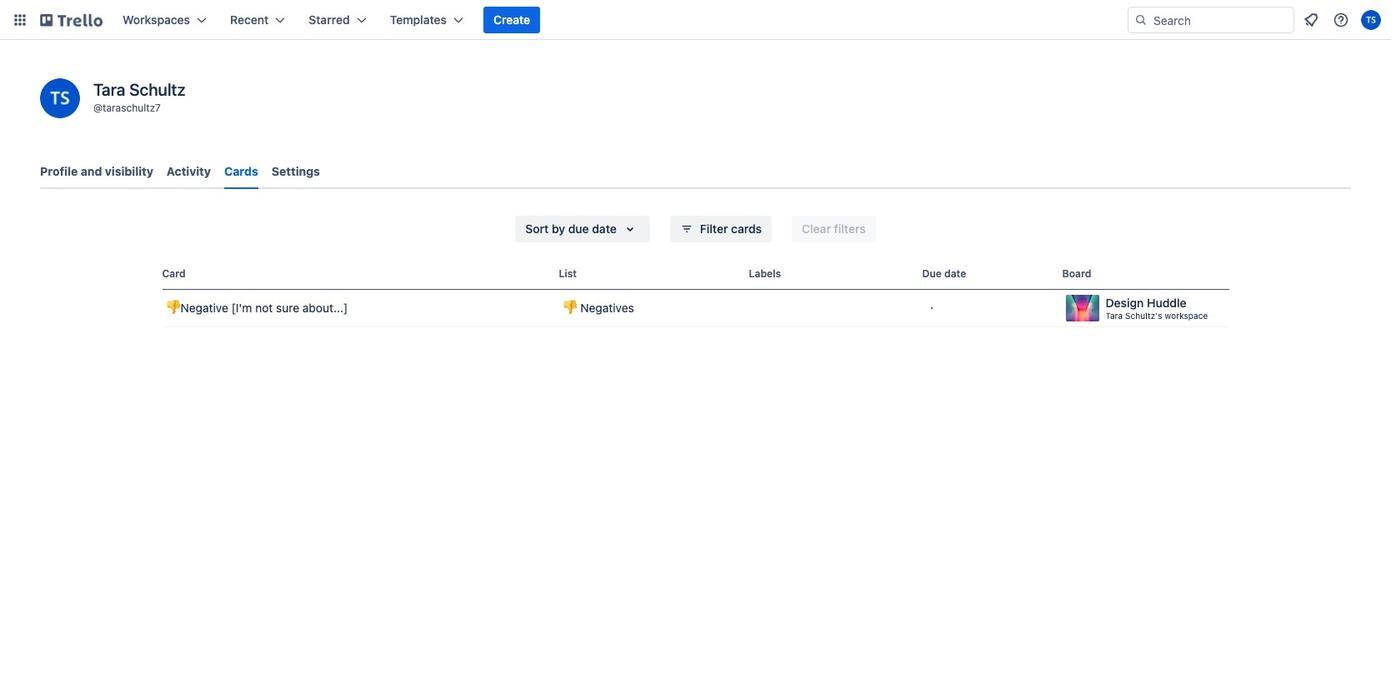 Task type: vqa. For each thing, say whether or not it's contained in the screenshot.
More. at right bottom
no



Task type: describe. For each thing, give the bounding box(es) containing it.
sort by due date button
[[515, 216, 650, 243]]

negatives
[[580, 301, 634, 315]]

0 vertical spatial tara schultz (taraschultz7) image
[[1361, 10, 1381, 30]]

due
[[568, 222, 589, 236]]

cards
[[731, 222, 762, 236]]

filter
[[700, 222, 728, 236]]

about...]
[[302, 301, 348, 315]]

due
[[922, 268, 942, 280]]

date inside popup button
[[592, 222, 617, 236]]

list
[[559, 268, 577, 280]]

templates
[[390, 13, 447, 27]]

design huddle tara schultz's workspace
[[1106, 296, 1208, 321]]

workspace
[[1165, 311, 1208, 321]]

0 horizontal spatial tara schultz (taraschultz7) image
[[40, 78, 80, 118]]

profile and visibility link
[[40, 157, 153, 187]]

design
[[1106, 296, 1144, 310]]

templates button
[[380, 7, 473, 33]]

filter cards button
[[670, 216, 772, 243]]

@
[[93, 102, 103, 114]]

open information menu image
[[1333, 12, 1350, 28]]

👎negative [i'm not sure about...]
[[165, 301, 348, 315]]

activity
[[167, 164, 211, 178]]

recent
[[230, 13, 269, 27]]

profile and visibility
[[40, 164, 153, 178]]

and
[[81, 164, 102, 178]]

👎 negatives button
[[559, 297, 742, 320]]

cards link
[[224, 157, 258, 189]]

create button
[[483, 7, 540, 33]]

create
[[493, 13, 530, 27]]

card
[[162, 268, 186, 280]]

due date
[[922, 268, 966, 280]]

profile
[[40, 164, 78, 178]]

huddle
[[1147, 296, 1187, 310]]

1 horizontal spatial date
[[944, 268, 966, 280]]



Task type: locate. For each thing, give the bounding box(es) containing it.
filter cards
[[700, 222, 762, 236]]

search image
[[1134, 13, 1148, 27]]

1 vertical spatial tara schultz (taraschultz7) image
[[40, 78, 80, 118]]

workspaces button
[[113, 7, 217, 33]]

date
[[592, 222, 617, 236], [944, 268, 966, 280]]

0 vertical spatial tara
[[93, 80, 125, 99]]

clear filters button
[[792, 216, 876, 243]]

recent button
[[220, 7, 295, 33]]

schultz's
[[1125, 311, 1162, 321]]

filters
[[834, 222, 866, 236]]

👎negative [i'm not sure about...] link
[[162, 290, 552, 327]]

👎 negatives
[[562, 301, 634, 315]]

visibility
[[105, 164, 153, 178]]

clear filters
[[802, 222, 866, 236]]

tara inside tara schultz @ taraschultz7
[[93, 80, 125, 99]]

0 horizontal spatial date
[[592, 222, 617, 236]]

settings link
[[272, 157, 320, 187]]

1 vertical spatial date
[[944, 268, 966, 280]]

labels
[[749, 268, 781, 280]]

schultz
[[129, 80, 186, 99]]

taraschultz7
[[103, 102, 161, 114]]

starred button
[[299, 7, 377, 33]]

sure
[[276, 301, 299, 315]]

tara schultz @ taraschultz7
[[93, 80, 186, 114]]

sort by due date
[[525, 222, 617, 236]]

activity link
[[167, 157, 211, 187]]

tara inside "design huddle tara schultz's workspace"
[[1106, 311, 1123, 321]]

settings
[[272, 164, 320, 178]]

👎negative
[[165, 301, 228, 315]]

clear
[[802, 222, 831, 236]]

tara
[[93, 80, 125, 99], [1106, 311, 1123, 321]]

1 horizontal spatial tara
[[1106, 311, 1123, 321]]

tara schultz (taraschultz7) image left the @
[[40, 78, 80, 118]]

board
[[1062, 268, 1091, 280]]

👎
[[562, 301, 577, 315]]

Search field
[[1148, 8, 1294, 33]]

0 notifications image
[[1301, 10, 1321, 30]]

cards
[[224, 164, 258, 178]]

sort
[[525, 222, 549, 236]]

[i'm
[[231, 301, 252, 315]]

starred
[[309, 13, 350, 27]]

tara schultz (taraschultz7) image
[[1361, 10, 1381, 30], [40, 78, 80, 118]]

primary element
[[0, 0, 1391, 40]]

tara schultz (taraschultz7) image right open information menu image
[[1361, 10, 1381, 30]]

not
[[255, 301, 273, 315]]

0 vertical spatial date
[[592, 222, 617, 236]]

workspaces
[[123, 13, 190, 27]]

1 horizontal spatial tara schultz (taraschultz7) image
[[1361, 10, 1381, 30]]

1 vertical spatial tara
[[1106, 311, 1123, 321]]

by
[[552, 222, 565, 236]]

0 horizontal spatial tara
[[93, 80, 125, 99]]

tara up the @
[[93, 80, 125, 99]]

back to home image
[[40, 7, 103, 33]]

tara down design
[[1106, 311, 1123, 321]]



